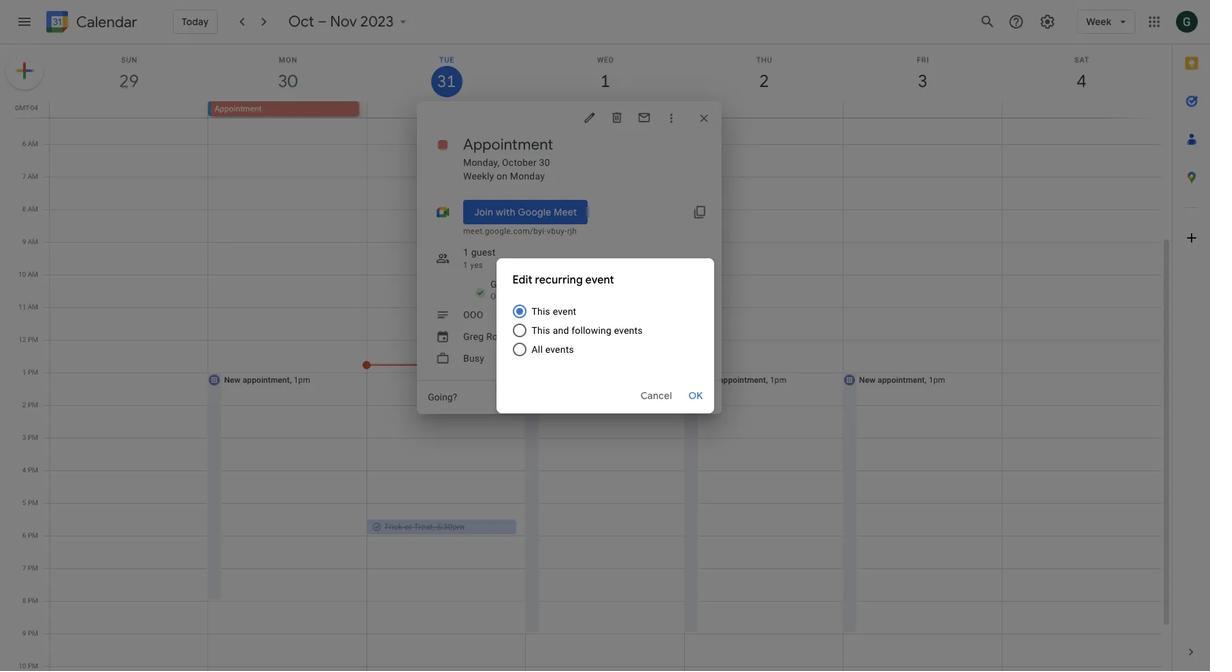 Task type: describe. For each thing, give the bounding box(es) containing it.
nov
[[330, 12, 357, 31]]

option group inside edit recurring event dialog
[[510, 302, 698, 373]]

am for 10 am
[[28, 271, 38, 278]]

edit recurring event
[[513, 273, 614, 287]]

all
[[532, 344, 543, 355]]

event inside 'heading'
[[586, 273, 614, 287]]

5 cell from the left
[[843, 101, 1002, 118]]

0 horizontal spatial events
[[545, 344, 574, 355]]

greg robinson organizer
[[491, 279, 555, 301]]

gmt-
[[15, 104, 30, 112]]

join with google meet
[[474, 206, 577, 218]]

10 am
[[18, 271, 38, 278]]

appointment for appointment
[[215, 104, 262, 114]]

ok
[[689, 390, 703, 402]]

going?
[[428, 392, 457, 403]]

pm for 1 pm
[[28, 369, 38, 376]]

4
[[22, 467, 26, 474]]

monday,
[[463, 157, 500, 168]]

1 for pm
[[22, 369, 26, 376]]

greg for greg robinson organizer
[[491, 279, 511, 290]]

meet.google.com/byi-
[[463, 227, 547, 236]]

trick or treat , 5:30pm
[[384, 523, 465, 532]]

oct
[[288, 12, 314, 31]]

and
[[553, 325, 569, 336]]

2023
[[360, 12, 394, 31]]

appointment row
[[44, 101, 1172, 118]]

8 am
[[22, 205, 38, 213]]

1 new from the left
[[224, 376, 241, 385]]

pm for 5 pm
[[28, 499, 38, 507]]

trick
[[384, 523, 402, 532]]

am for 11 am
[[28, 303, 38, 311]]

on
[[497, 171, 508, 182]]

5:30pm
[[437, 523, 465, 532]]

this for this and following events
[[532, 325, 550, 336]]

1 for guest
[[463, 247, 469, 258]]

greg robinson, attending, organizer tree item
[[444, 276, 722, 304]]

maybe
[[643, 392, 669, 403]]

cancel button
[[635, 383, 678, 408]]

meet.google.com/byi-vbuy-rjh
[[463, 227, 577, 236]]

oct – nov 2023
[[288, 12, 394, 31]]

6 am
[[22, 140, 38, 148]]

4 pm
[[22, 467, 38, 474]]

pm for 4 pm
[[28, 467, 38, 474]]

appointment button
[[211, 101, 359, 116]]

0 vertical spatial events
[[614, 325, 643, 336]]

pm for 10 pm
[[28, 663, 38, 670]]

appointment heading
[[463, 135, 553, 154]]

7 for 7 am
[[22, 173, 26, 180]]

pm for 8 pm
[[28, 597, 38, 605]]

grid containing appointment
[[0, 44, 1172, 672]]

2 new from the left
[[701, 376, 717, 385]]

10 pm
[[19, 663, 38, 670]]

or
[[404, 523, 412, 532]]

2 cell from the left
[[367, 101, 526, 118]]

recurring
[[535, 273, 583, 287]]

3 new from the left
[[859, 376, 876, 385]]

pm for 3 pm
[[28, 434, 38, 442]]

meet
[[554, 206, 577, 218]]

2 new appointment , 1pm from the left
[[701, 376, 787, 385]]

event inside 'option group'
[[553, 306, 577, 317]]

join with google meet link
[[463, 200, 588, 225]]

pm for 6 pm
[[28, 532, 38, 540]]

2 1pm from the left
[[770, 376, 787, 385]]

1 vertical spatial 1
[[463, 261, 468, 270]]

maybe button
[[634, 388, 678, 407]]

edit recurring event heading
[[513, 272, 698, 288]]

edit
[[513, 273, 533, 287]]

yes
[[470, 261, 483, 270]]

greg robinson
[[463, 331, 527, 342]]

rjh
[[567, 227, 577, 236]]

appointment monday, october 30 weekly on monday
[[463, 135, 553, 182]]

1 new appointment , 1pm from the left
[[224, 376, 310, 385]]

pm for 12 pm
[[28, 336, 38, 344]]

ok button
[[683, 383, 709, 408]]

october
[[502, 157, 537, 168]]

cancel
[[641, 390, 672, 402]]

1 1pm from the left
[[294, 376, 310, 385]]

join
[[474, 206, 493, 218]]

organizer
[[491, 292, 527, 301]]

–
[[318, 12, 326, 31]]

oct – nov 2023 button
[[283, 12, 415, 31]]



Task type: locate. For each thing, give the bounding box(es) containing it.
robinson inside 'greg robinson organizer'
[[514, 279, 555, 290]]

0 vertical spatial robinson
[[514, 279, 555, 290]]

option group
[[510, 302, 698, 373]]

4 cell from the left
[[685, 101, 843, 118]]

3 new appointment , 1pm from the left
[[859, 376, 946, 385]]

6 down 5
[[22, 532, 26, 540]]

10 up 11
[[18, 271, 26, 278]]

pm right 2
[[28, 401, 38, 409]]

0 horizontal spatial new appointment , 1pm
[[224, 376, 310, 385]]

2 this from the top
[[532, 325, 550, 336]]

3 1pm from the left
[[929, 376, 946, 385]]

0 horizontal spatial new
[[224, 376, 241, 385]]

3 pm
[[22, 434, 38, 442]]

1 vertical spatial event
[[553, 306, 577, 317]]

9 am
[[22, 238, 38, 246]]

robinson for greg robinson
[[486, 331, 527, 342]]

2 horizontal spatial new appointment , 1pm
[[859, 376, 946, 385]]

1 vertical spatial 6
[[22, 532, 26, 540]]

5 pm from the top
[[28, 467, 38, 474]]

1 horizontal spatial appointment
[[463, 135, 553, 154]]

1pm
[[294, 376, 310, 385], [770, 376, 787, 385], [929, 376, 946, 385]]

google
[[518, 206, 551, 218]]

1 10 from the top
[[18, 271, 26, 278]]

7 am
[[22, 173, 38, 180]]

am up the 7 am
[[28, 140, 38, 148]]

9 for 9 pm
[[22, 630, 26, 638]]

0 vertical spatial appointment
[[215, 104, 262, 114]]

1 vertical spatial 10
[[19, 663, 26, 670]]

1
[[463, 247, 469, 258], [463, 261, 468, 270], [22, 369, 26, 376]]

new appointment , 1pm
[[224, 376, 310, 385], [701, 376, 787, 385], [859, 376, 946, 385]]

2 pm
[[22, 401, 38, 409]]

9 pm from the top
[[28, 597, 38, 605]]

robinson
[[514, 279, 555, 290], [486, 331, 527, 342]]

6 up the 7 am
[[22, 140, 26, 148]]

2 vertical spatial 1
[[22, 369, 26, 376]]

1 this from the top
[[532, 306, 550, 317]]

calendar heading
[[73, 13, 137, 32]]

5
[[22, 499, 26, 507]]

0 vertical spatial greg
[[491, 279, 511, 290]]

am for 9 am
[[28, 238, 38, 246]]

pm right 3
[[28, 434, 38, 442]]

7
[[22, 173, 26, 180], [22, 565, 26, 572]]

busy
[[463, 353, 484, 364]]

0 vertical spatial 8
[[22, 205, 26, 213]]

8 for 8 pm
[[22, 597, 26, 605]]

monday
[[510, 171, 545, 182]]

am
[[28, 140, 38, 148], [28, 173, 38, 180], [28, 205, 38, 213], [28, 238, 38, 246], [28, 271, 38, 278], [28, 303, 38, 311]]

treat
[[414, 523, 433, 532]]

calendar
[[76, 13, 137, 32]]

8 pm
[[22, 597, 38, 605]]

11 pm from the top
[[28, 663, 38, 670]]

appointment
[[215, 104, 262, 114], [463, 135, 553, 154]]

9
[[22, 238, 26, 246], [22, 630, 26, 638]]

0 horizontal spatial greg
[[463, 331, 484, 342]]

am for 7 am
[[28, 173, 38, 180]]

0 horizontal spatial 1pm
[[294, 376, 310, 385]]

greg
[[491, 279, 511, 290], [463, 331, 484, 342]]

1 horizontal spatial 1pm
[[770, 376, 787, 385]]

4 pm from the top
[[28, 434, 38, 442]]

1 horizontal spatial event
[[586, 273, 614, 287]]

3
[[22, 434, 26, 442]]

2 horizontal spatial appointment
[[878, 376, 925, 385]]

greg up organizer
[[491, 279, 511, 290]]

6 for 6 pm
[[22, 532, 26, 540]]

2 9 from the top
[[22, 630, 26, 638]]

10 for 10 pm
[[19, 663, 26, 670]]

pm down 9 pm
[[28, 663, 38, 670]]

7 up 8 am
[[22, 173, 26, 180]]

am for 6 am
[[28, 140, 38, 148]]

pm up the 7 pm
[[28, 532, 38, 540]]

grid
[[0, 44, 1172, 672]]

0 vertical spatial 10
[[18, 271, 26, 278]]

8 down the 7 pm
[[22, 597, 26, 605]]

new
[[224, 376, 241, 385], [701, 376, 717, 385], [859, 376, 876, 385]]

10 down 9 pm
[[19, 663, 26, 670]]

this
[[532, 306, 550, 317], [532, 325, 550, 336]]

am down 8 am
[[28, 238, 38, 246]]

delete event image
[[610, 111, 624, 125]]

events
[[614, 325, 643, 336], [545, 344, 574, 355]]

2 am from the top
[[28, 173, 38, 180]]

events down and
[[545, 344, 574, 355]]

7 pm
[[22, 565, 38, 572]]

robinson up organizer
[[514, 279, 555, 290]]

cell
[[50, 101, 208, 118], [367, 101, 526, 118], [526, 101, 685, 118], [685, 101, 843, 118], [843, 101, 1002, 118], [1002, 101, 1161, 118]]

2 10 from the top
[[19, 663, 26, 670]]

2 pm from the top
[[28, 369, 38, 376]]

0 horizontal spatial appointment
[[243, 376, 290, 385]]

0 horizontal spatial event
[[553, 306, 577, 317]]

pm for 2 pm
[[28, 401, 38, 409]]

6 cell from the left
[[1002, 101, 1161, 118]]

7 pm from the top
[[28, 532, 38, 540]]

9 up 10 am
[[22, 238, 26, 246]]

5 am from the top
[[28, 271, 38, 278]]

3 am from the top
[[28, 205, 38, 213]]

today
[[182, 16, 209, 28]]

pm for 9 pm
[[28, 630, 38, 638]]

option group containing this event
[[510, 302, 698, 373]]

1 7 from the top
[[22, 173, 26, 180]]

1 appointment from the left
[[243, 376, 290, 385]]

11 am
[[18, 303, 38, 311]]

event up and
[[553, 306, 577, 317]]

5 pm
[[22, 499, 38, 507]]

10
[[18, 271, 26, 278], [19, 663, 26, 670]]

2 horizontal spatial 1pm
[[929, 376, 946, 385]]

pm up 2 pm
[[28, 369, 38, 376]]

1 horizontal spatial new appointment , 1pm
[[701, 376, 787, 385]]

10 for 10 am
[[18, 271, 26, 278]]

1 vertical spatial 8
[[22, 597, 26, 605]]

1 6 from the top
[[22, 140, 26, 148]]

1 horizontal spatial new
[[701, 376, 717, 385]]

events right following
[[614, 325, 643, 336]]

pm
[[28, 336, 38, 344], [28, 369, 38, 376], [28, 401, 38, 409], [28, 434, 38, 442], [28, 467, 38, 474], [28, 499, 38, 507], [28, 532, 38, 540], [28, 565, 38, 572], [28, 597, 38, 605], [28, 630, 38, 638], [28, 663, 38, 670]]

1 am from the top
[[28, 140, 38, 148]]

this event
[[532, 306, 577, 317]]

3 pm from the top
[[28, 401, 38, 409]]

,
[[290, 376, 292, 385], [766, 376, 768, 385], [925, 376, 927, 385], [433, 523, 435, 532]]

0 vertical spatial 9
[[22, 238, 26, 246]]

pm up 8 pm
[[28, 565, 38, 572]]

following
[[572, 325, 612, 336]]

robinson for greg robinson organizer
[[514, 279, 555, 290]]

this and following events
[[532, 325, 643, 336]]

0 horizontal spatial appointment
[[215, 104, 262, 114]]

12
[[19, 336, 26, 344]]

appointment for appointment monday, october 30 weekly on monday
[[463, 135, 553, 154]]

1 horizontal spatial greg
[[491, 279, 511, 290]]

pm right 12
[[28, 336, 38, 344]]

greg inside 'greg robinson organizer'
[[491, 279, 511, 290]]

04
[[30, 104, 38, 112]]

1 pm
[[22, 369, 38, 376]]

tab list
[[1173, 44, 1210, 633]]

pm for 7 pm
[[28, 565, 38, 572]]

1 left guest
[[463, 247, 469, 258]]

10 pm from the top
[[28, 630, 38, 638]]

pm right 5
[[28, 499, 38, 507]]

1 horizontal spatial appointment
[[719, 376, 766, 385]]

6 am from the top
[[28, 303, 38, 311]]

1 left yes
[[463, 261, 468, 270]]

email event details image
[[638, 111, 651, 125]]

6 pm
[[22, 532, 38, 540]]

weekly
[[463, 171, 494, 182]]

1 9 from the top
[[22, 238, 26, 246]]

with
[[496, 206, 516, 218]]

2
[[22, 401, 26, 409]]

gmt-04
[[15, 104, 38, 112]]

all events
[[532, 344, 574, 355]]

7 down 6 pm
[[22, 565, 26, 572]]

greg down ooo at top left
[[463, 331, 484, 342]]

0 vertical spatial 6
[[22, 140, 26, 148]]

0 vertical spatial 7
[[22, 173, 26, 180]]

pm down 8 pm
[[28, 630, 38, 638]]

ooo
[[463, 310, 483, 320]]

0 vertical spatial event
[[586, 273, 614, 287]]

1 vertical spatial robinson
[[486, 331, 527, 342]]

1 cell from the left
[[50, 101, 208, 118]]

2 8 from the top
[[22, 597, 26, 605]]

2 appointment from the left
[[719, 376, 766, 385]]

guest
[[471, 247, 496, 258]]

1 vertical spatial this
[[532, 325, 550, 336]]

1 guest 1 yes
[[463, 247, 496, 270]]

0 vertical spatial this
[[532, 306, 550, 317]]

2 6 from the top
[[22, 532, 26, 540]]

9 for 9 am
[[22, 238, 26, 246]]

am right 11
[[28, 303, 38, 311]]

7 for 7 pm
[[22, 565, 26, 572]]

8 for 8 am
[[22, 205, 26, 213]]

edit recurring event dialog
[[496, 258, 714, 413]]

am for 8 am
[[28, 205, 38, 213]]

3 cell from the left
[[526, 101, 685, 118]]

appointment
[[243, 376, 290, 385], [719, 376, 766, 385], [878, 376, 925, 385]]

vbuy-
[[547, 227, 567, 236]]

today button
[[173, 10, 218, 34]]

12 pm
[[19, 336, 38, 344]]

2 7 from the top
[[22, 565, 26, 572]]

8
[[22, 205, 26, 213], [22, 597, 26, 605]]

this up all
[[532, 325, 550, 336]]

1 vertical spatial events
[[545, 344, 574, 355]]

6 pm from the top
[[28, 499, 38, 507]]

pm up 9 pm
[[28, 597, 38, 605]]

1 up 2
[[22, 369, 26, 376]]

1 8 from the top
[[22, 205, 26, 213]]

1 vertical spatial 9
[[22, 630, 26, 638]]

event
[[586, 273, 614, 287], [553, 306, 577, 317]]

1 vertical spatial appointment
[[463, 135, 553, 154]]

calendar element
[[44, 8, 137, 38]]

am down 9 am on the top of page
[[28, 271, 38, 278]]

4 am from the top
[[28, 238, 38, 246]]

6 for 6 am
[[22, 140, 26, 148]]

9 pm
[[22, 630, 38, 638]]

appointment inside button
[[215, 104, 262, 114]]

1 horizontal spatial events
[[614, 325, 643, 336]]

1 vertical spatial greg
[[463, 331, 484, 342]]

1 pm from the top
[[28, 336, 38, 344]]

greg for greg robinson
[[463, 331, 484, 342]]

am up 8 am
[[28, 173, 38, 180]]

9 up the 10 pm
[[22, 630, 26, 638]]

8 up 9 am on the top of page
[[22, 205, 26, 213]]

robinson down organizer
[[486, 331, 527, 342]]

event right recurring
[[586, 273, 614, 287]]

1 vertical spatial 7
[[22, 565, 26, 572]]

am up 9 am on the top of page
[[28, 205, 38, 213]]

this for this event
[[532, 306, 550, 317]]

30
[[539, 157, 550, 168]]

0 vertical spatial 1
[[463, 247, 469, 258]]

2 horizontal spatial new
[[859, 376, 876, 385]]

pm right 4
[[28, 467, 38, 474]]

11
[[18, 303, 26, 311]]

this down 'greg robinson organizer'
[[532, 306, 550, 317]]

3 appointment from the left
[[878, 376, 925, 385]]

8 pm from the top
[[28, 565, 38, 572]]



Task type: vqa. For each thing, say whether or not it's contained in the screenshot.
Add notification button
no



